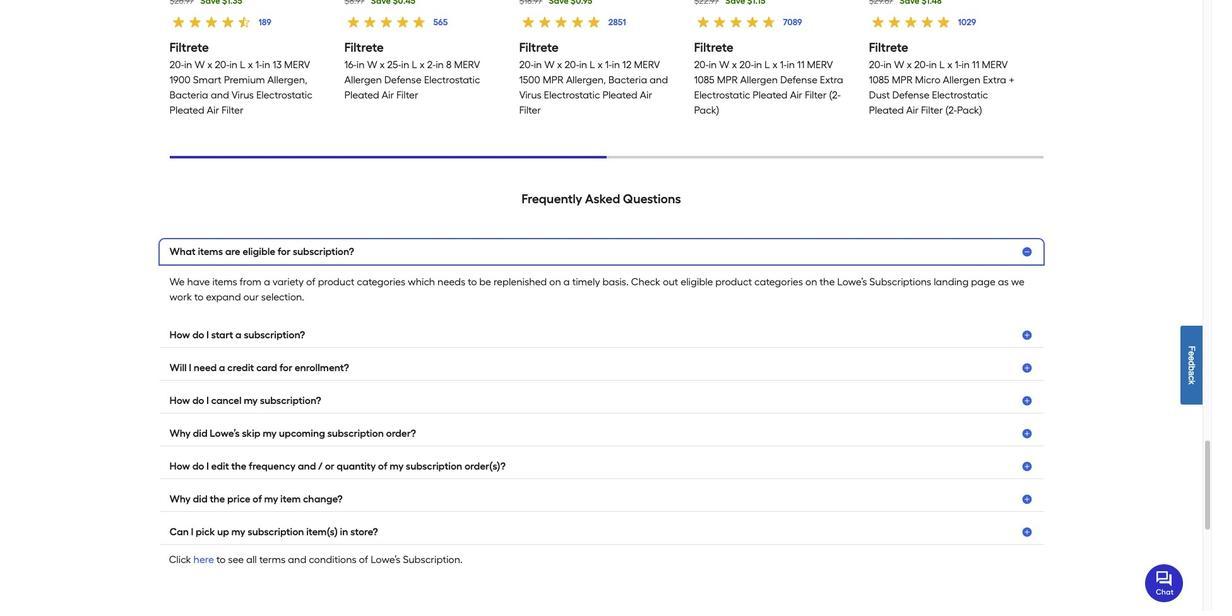 Task type: describe. For each thing, give the bounding box(es) containing it.
w for filtrete 20-in w x 20-in l x 1-in 12 merv 1500 mpr allergen, bacteria and virus electrostatic pleated air filter
[[545, 59, 555, 71]]

why did the price of my item change?
[[170, 493, 343, 505]]

c
[[1187, 376, 1197, 380]]

eligible inside button
[[243, 245, 275, 257]]

11 for filtrete 20-in w x 20-in l x 1-in 11 merv 1085 mpr allergen defense extra electrostatic pleated air filter (2- pack)
[[798, 59, 805, 71]]

filtrete for filtrete 20-in w x 20-in l x 1-in 13 merv 1900 smart premium allergen, bacteria and virus electrostatic pleated air filter
[[170, 40, 209, 55]]

plus filled image for /
[[1021, 460, 1033, 473]]

9 x from the left
[[907, 59, 912, 71]]

mpr for filtrete 20-in w x 20-in l x 1-in 11 merv 1085 mpr allergen defense extra electrostatic pleated air filter (2- pack)
[[717, 74, 738, 86]]

for inside button
[[280, 362, 293, 374]]

pick
[[196, 526, 215, 538]]

w for filtrete 20-in w x 20-in l x 1-in 11 merv 1085 mpr micro allergen extra + dust defense electrostatic pleated air filter (2-pack)
[[894, 59, 905, 71]]

merv for filtrete 16-in w x 25-in l x 2-in 8 merv allergen defense electrostatic pleated air filter
[[454, 59, 480, 71]]

how do i cancel my subscription? button
[[159, 388, 1044, 414]]

edit
[[211, 460, 229, 472]]

why for why did the price of my item change?
[[170, 493, 191, 505]]

items inside we have items from a variety of product categories which needs to be replenished on a timely basis. check out eligible product categories on the lowe's subscriptions landing page as we work to expand our selection.
[[212, 276, 237, 288]]

skip
[[242, 427, 261, 439]]

a left the "timely"
[[564, 276, 570, 288]]

our
[[243, 291, 259, 303]]

subscription? for what items are eligible for subscription?
[[293, 245, 354, 257]]

micro
[[915, 74, 941, 86]]

what items are eligible for subscription? button
[[159, 239, 1044, 265]]

1- for filtrete 20-in w x 20-in l x 1-in 12 merv 1500 mpr allergen, bacteria and virus electrostatic pleated air filter
[[605, 59, 612, 71]]

1085 for filtrete 20-in w x 20-in l x 1-in 11 merv 1085 mpr micro allergen extra + dust defense electrostatic pleated air filter (2-pack)
[[869, 74, 890, 86]]

air inside filtrete 20-in w x 20-in l x 1-in 11 merv 1085 mpr allergen defense extra electrostatic pleated air filter (2- pack)
[[790, 89, 803, 101]]

what items are eligible for subscription?
[[170, 245, 354, 257]]

will
[[170, 362, 187, 374]]

1 on from the left
[[549, 276, 561, 288]]

4 x from the left
[[420, 59, 425, 71]]

can i pick up my subscription item(s) in store? button
[[159, 520, 1044, 545]]

plus filled image for change?
[[1021, 493, 1033, 506]]

subscription.
[[403, 554, 463, 566]]

page
[[971, 276, 996, 288]]

plus filled image inside how do i start a subscription? button
[[1021, 329, 1033, 341]]

allergen inside the filtrete 16-in w x 25-in l x 2-in 8 merv allergen defense electrostatic pleated air filter
[[344, 74, 382, 86]]

f e e d b a c k
[[1187, 346, 1197, 384]]

cancel
[[211, 394, 242, 406]]

how for how do i cancel my subscription?
[[170, 394, 190, 406]]

air inside the filtrete 16-in w x 25-in l x 2-in 8 merv allergen defense electrostatic pleated air filter
[[382, 89, 394, 101]]

6 x from the left
[[598, 59, 603, 71]]

filtrete 20-in w x 20-in l x 1-in 12 merv 1500 mpr allergen, bacteria and virus electrostatic pleated air filter
[[519, 40, 668, 116]]

merv for filtrete 20-in w x 20-in l x 1-in 13 merv 1900 smart premium allergen, bacteria and virus electrostatic pleated air filter
[[284, 59, 310, 71]]

we
[[170, 276, 185, 288]]

air inside filtrete 20-in w x 20-in l x 1-in 11 merv 1085 mpr micro allergen extra + dust defense electrostatic pleated air filter (2-pack)
[[907, 104, 919, 116]]

what
[[170, 245, 196, 257]]

pack) inside filtrete 20-in w x 20-in l x 1-in 11 merv 1085 mpr micro allergen extra + dust defense electrostatic pleated air filter (2-pack)
[[957, 104, 983, 116]]

pleated inside filtrete 20-in w x 20-in l x 1-in 11 merv 1085 mpr micro allergen extra + dust defense electrostatic pleated air filter (2-pack)
[[869, 104, 904, 116]]

we
[[1012, 276, 1025, 288]]

defense inside filtrete 20-in w x 20-in l x 1-in 11 merv 1085 mpr allergen defense extra electrostatic pleated air filter (2- pack)
[[780, 74, 818, 86]]

see
[[228, 554, 244, 566]]

change?
[[303, 493, 343, 505]]

k
[[1187, 380, 1197, 384]]

how for how do i start a subscription?
[[170, 329, 190, 341]]

my inside button
[[264, 493, 278, 505]]

are
[[225, 245, 240, 257]]

order?
[[386, 427, 416, 439]]

1 product from the left
[[318, 276, 355, 288]]

4 20- from the left
[[565, 59, 579, 71]]

click
[[169, 554, 191, 566]]

subscription? for how do i start a subscription?
[[244, 329, 305, 341]]

up
[[217, 526, 229, 538]]

out
[[663, 276, 678, 288]]

in inside 'button'
[[340, 526, 348, 538]]

2 categories from the left
[[755, 276, 803, 288]]

needs
[[438, 276, 465, 288]]

lowe's inside why did lowe's skip my upcoming subscription order? button
[[210, 427, 240, 439]]

from
[[240, 276, 261, 288]]

here
[[194, 554, 214, 566]]

selection.
[[261, 291, 304, 303]]

check
[[631, 276, 661, 288]]

do for edit
[[192, 460, 204, 472]]

/
[[318, 460, 323, 472]]

mpr for filtrete 20-in w x 20-in l x 1-in 12 merv 1500 mpr allergen, bacteria and virus electrostatic pleated air filter
[[543, 74, 564, 86]]

a inside f e e d b a c k 'button'
[[1187, 371, 1197, 376]]

filtrete 20-in w x 20-in l x 1-in 11 merv 1085 mpr micro allergen extra + dust defense electrostatic pleated air filter (2-pack)
[[869, 40, 1015, 116]]

how do i edit the frequency and / or quantity of my subscription order(s)? button
[[159, 454, 1044, 479]]

will i need a credit card for enrollment?
[[170, 362, 349, 374]]

order(s)?
[[465, 460, 506, 472]]

can i pick up my subscription item(s) in store?
[[170, 526, 378, 538]]

pleated inside filtrete 20-in w x 20-in l x 1-in 13 merv 1900 smart premium allergen, bacteria and virus electrostatic pleated air filter
[[170, 104, 204, 116]]

my for subscription?
[[244, 394, 258, 406]]

merv for filtrete 20-in w x 20-in l x 1-in 11 merv 1085 mpr allergen defense extra electrostatic pleated air filter (2- pack)
[[807, 59, 833, 71]]

extra for filtrete 20-in w x 20-in l x 1-in 11 merv 1085 mpr micro allergen extra + dust defense electrostatic pleated air filter (2-pack)
[[983, 74, 1007, 86]]

plus filled image for order?
[[1021, 427, 1033, 440]]

my for subscription
[[231, 526, 245, 538]]

item
[[280, 493, 301, 505]]

have
[[187, 276, 210, 288]]

and inside button
[[298, 460, 316, 472]]

how do i start a subscription? button
[[159, 323, 1044, 348]]

will i need a credit card for enrollment? button
[[159, 356, 1044, 381]]

did for the
[[193, 493, 208, 505]]

i for edit
[[207, 460, 209, 472]]

2 horizontal spatial subscription
[[406, 460, 463, 472]]

do for cancel
[[192, 394, 204, 406]]

all
[[246, 554, 257, 566]]

8 x from the left
[[773, 59, 778, 71]]

11 for filtrete 20-in w x 20-in l x 1-in 11 merv 1085 mpr micro allergen extra + dust defense electrostatic pleated air filter (2-pack)
[[972, 59, 980, 71]]

which
[[408, 276, 435, 288]]

how do i cancel my subscription?
[[170, 394, 321, 406]]

8 20- from the left
[[915, 59, 929, 71]]

here link
[[191, 553, 216, 568]]

do for start
[[192, 329, 204, 341]]

variety
[[273, 276, 304, 288]]

i inside can i pick up my subscription item(s) in store? 'button'
[[191, 526, 194, 538]]

asked
[[585, 191, 620, 207]]

replenished
[[494, 276, 547, 288]]

l for filtrete 20-in w x 20-in l x 1-in 11 merv 1085 mpr micro allergen extra + dust defense electrostatic pleated air filter (2-pack)
[[940, 59, 945, 71]]

1 horizontal spatial lowe's
[[371, 554, 401, 566]]

(2- inside filtrete 20-in w x 20-in l x 1-in 11 merv 1085 mpr micro allergen extra + dust defense electrostatic pleated air filter (2-pack)
[[946, 104, 957, 116]]

and inside filtrete 20-in w x 20-in l x 1-in 12 merv 1500 mpr allergen, bacteria and virus electrostatic pleated air filter
[[650, 74, 668, 86]]

the inside we have items from a variety of product categories which needs to be replenished on a timely basis. check out eligible product categories on the lowe's subscriptions landing page as we work to expand our selection.
[[820, 276, 835, 288]]

how for how do i edit the frequency and / or quantity of my subscription order(s)?
[[170, 460, 190, 472]]

1900
[[170, 74, 191, 86]]

subscription? for how do i cancel my subscription?
[[260, 394, 321, 406]]

1 x from the left
[[207, 59, 212, 71]]

items inside button
[[198, 245, 223, 257]]

1- for filtrete 20-in w x 20-in l x 1-in 13 merv 1900 smart premium allergen, bacteria and virus electrostatic pleated air filter
[[255, 59, 262, 71]]

plus filled image for will i need a credit card for enrollment?
[[1021, 362, 1033, 374]]

store?
[[351, 526, 378, 538]]

plus filled image inside "how do i cancel my subscription?" button
[[1021, 394, 1033, 407]]

of inside button
[[253, 493, 262, 505]]

2 product from the left
[[716, 276, 752, 288]]

enrollment?
[[295, 362, 349, 374]]

a right from
[[264, 276, 270, 288]]

filter inside filtrete 20-in w x 20-in l x 1-in 12 merv 1500 mpr allergen, bacteria and virus electrostatic pleated air filter
[[519, 104, 541, 116]]

lowe's inside we have items from a variety of product categories which needs to be replenished on a timely basis. check out eligible product categories on the lowe's subscriptions landing page as we work to expand our selection.
[[838, 276, 867, 288]]

work
[[170, 291, 192, 303]]

how do i start a subscription?
[[170, 329, 305, 341]]

of inside we have items from a variety of product categories which needs to be replenished on a timely basis. check out eligible product categories on the lowe's subscriptions landing page as we work to expand our selection.
[[306, 276, 316, 288]]

for inside button
[[278, 245, 291, 257]]

l for filtrete 20-in w x 20-in l x 1-in 11 merv 1085 mpr allergen defense extra electrostatic pleated air filter (2- pack)
[[765, 59, 770, 71]]

mpr for filtrete 20-in w x 20-in l x 1-in 11 merv 1085 mpr micro allergen extra + dust defense electrostatic pleated air filter (2-pack)
[[892, 74, 913, 86]]

filtrete for filtrete 20-in w x 20-in l x 1-in 11 merv 1085 mpr allergen defense extra electrostatic pleated air filter (2- pack)
[[694, 40, 734, 55]]

1085 for filtrete 20-in w x 20-in l x 1-in 11 merv 1085 mpr allergen defense extra electrostatic pleated air filter (2- pack)
[[694, 74, 715, 86]]

upcoming
[[279, 427, 325, 439]]

start
[[211, 329, 233, 341]]

timely
[[572, 276, 600, 288]]

bacteria inside filtrete 20-in w x 20-in l x 1-in 12 merv 1500 mpr allergen, bacteria and virus electrostatic pleated air filter
[[609, 74, 647, 86]]

d
[[1187, 361, 1197, 366]]

a inside how do i start a subscription? button
[[235, 329, 242, 341]]

w for filtrete 16-in w x 25-in l x 2-in 8 merv allergen defense electrostatic pleated air filter
[[367, 59, 377, 71]]

be
[[480, 276, 491, 288]]

i for start
[[207, 329, 209, 341]]

5 x from the left
[[557, 59, 562, 71]]

l for filtrete 16-in w x 25-in l x 2-in 8 merv allergen defense electrostatic pleated air filter
[[412, 59, 417, 71]]

card
[[256, 362, 277, 374]]

1- for filtrete 20-in w x 20-in l x 1-in 11 merv 1085 mpr allergen defense extra electrostatic pleated air filter (2- pack)
[[780, 59, 787, 71]]

frequently
[[522, 191, 582, 207]]

eligible inside we have items from a variety of product categories which needs to be replenished on a timely basis. check out eligible product categories on the lowe's subscriptions landing page as we work to expand our selection.
[[681, 276, 713, 288]]

frequency
[[249, 460, 296, 472]]

and inside filtrete 20-in w x 20-in l x 1-in 13 merv 1900 smart premium allergen, bacteria and virus electrostatic pleated air filter
[[211, 89, 229, 101]]

credit
[[227, 362, 254, 374]]

2-
[[427, 59, 436, 71]]

chat invite button image
[[1146, 564, 1184, 602]]

+
[[1009, 74, 1015, 86]]

8
[[446, 59, 452, 71]]



Task type: vqa. For each thing, say whether or not it's contained in the screenshot.
bottom minus image
no



Task type: locate. For each thing, give the bounding box(es) containing it.
i left cancel
[[207, 394, 209, 406]]

12
[[623, 59, 632, 71]]

e
[[1187, 351, 1197, 356], [1187, 356, 1197, 361]]

lowe's left skip
[[210, 427, 240, 439]]

l inside filtrete 20-in w x 20-in l x 1-in 13 merv 1900 smart premium allergen, bacteria and virus electrostatic pleated air filter
[[240, 59, 246, 71]]

lowe's
[[838, 276, 867, 288], [210, 427, 240, 439], [371, 554, 401, 566]]

my right skip
[[263, 427, 277, 439]]

items left are
[[198, 245, 223, 257]]

1 how from the top
[[170, 329, 190, 341]]

4 plus filled image from the top
[[1021, 460, 1033, 473]]

a right need
[[219, 362, 225, 374]]

0 horizontal spatial product
[[318, 276, 355, 288]]

0 vertical spatial items
[[198, 245, 223, 257]]

do left "start"
[[192, 329, 204, 341]]

merv inside filtrete 20-in w x 20-in l x 1-in 13 merv 1900 smart premium allergen, bacteria and virus electrostatic pleated air filter
[[284, 59, 310, 71]]

filtrete 16-in w x 25-in l x 2-in 8 merv allergen defense electrostatic pleated air filter
[[344, 40, 480, 101]]

0 vertical spatial how
[[170, 329, 190, 341]]

allergen inside filtrete 20-in w x 20-in l x 1-in 11 merv 1085 mpr micro allergen extra + dust defense electrostatic pleated air filter (2-pack)
[[943, 74, 981, 86]]

1 horizontal spatial product
[[716, 276, 752, 288]]

basis.
[[603, 276, 629, 288]]

how up will
[[170, 329, 190, 341]]

merv inside filtrete 20-in w x 20-in l x 1-in 12 merv 1500 mpr allergen, bacteria and virus electrostatic pleated air filter
[[634, 59, 660, 71]]

pleated inside filtrete 20-in w x 20-in l x 1-in 11 merv 1085 mpr allergen defense extra electrostatic pleated air filter (2- pack)
[[753, 89, 788, 101]]

3 1- from the left
[[780, 59, 787, 71]]

plus filled image inside how do i edit the frequency and / or quantity of my subscription order(s)? button
[[1021, 460, 1033, 473]]

1- inside filtrete 20-in w x 20-in l x 1-in 12 merv 1500 mpr allergen, bacteria and virus electrostatic pleated air filter
[[605, 59, 612, 71]]

2 horizontal spatial mpr
[[892, 74, 913, 86]]

filter
[[397, 89, 418, 101], [805, 89, 827, 101], [222, 104, 244, 116], [519, 104, 541, 116], [921, 104, 943, 116]]

to down "have"
[[194, 291, 204, 303]]

0 vertical spatial plus filled image
[[1021, 362, 1033, 374]]

0 horizontal spatial allergen
[[344, 74, 382, 86]]

subscription? inside how do i start a subscription? button
[[244, 329, 305, 341]]

2 plus filled image from the top
[[1021, 526, 1033, 538]]

electrostatic inside filtrete 20-in w x 20-in l x 1-in 11 merv 1085 mpr micro allergen extra + dust defense electrostatic pleated air filter (2-pack)
[[932, 89, 988, 101]]

1 vertical spatial did
[[193, 493, 208, 505]]

2 why from the top
[[170, 493, 191, 505]]

w inside filtrete 20-in w x 20-in l x 1-in 11 merv 1085 mpr micro allergen extra + dust defense electrostatic pleated air filter (2-pack)
[[894, 59, 905, 71]]

1- inside filtrete 20-in w x 20-in l x 1-in 11 merv 1085 mpr micro allergen extra + dust defense electrostatic pleated air filter (2-pack)
[[955, 59, 962, 71]]

my left item
[[264, 493, 278, 505]]

4 1- from the left
[[955, 59, 962, 71]]

i left "start"
[[207, 329, 209, 341]]

subscriptions
[[870, 276, 932, 288]]

i left pick
[[191, 526, 194, 538]]

my right cancel
[[244, 394, 258, 406]]

0 vertical spatial (2-
[[829, 89, 841, 101]]

1 horizontal spatial mpr
[[717, 74, 738, 86]]

l inside the filtrete 16-in w x 25-in l x 2-in 8 merv allergen defense electrostatic pleated air filter
[[412, 59, 417, 71]]

25-
[[387, 59, 401, 71]]

0 vertical spatial did
[[193, 427, 208, 439]]

w for filtrete 20-in w x 20-in l x 1-in 11 merv 1085 mpr allergen defense extra electrostatic pleated air filter (2- pack)
[[719, 59, 730, 71]]

2 allergen from the left
[[741, 74, 778, 86]]

0 horizontal spatial 11
[[798, 59, 805, 71]]

10 x from the left
[[948, 59, 953, 71]]

allergen inside filtrete 20-in w x 20-in l x 1-in 11 merv 1085 mpr allergen defense extra electrostatic pleated air filter (2- pack)
[[741, 74, 778, 86]]

plus filled image inside why did the price of my item change? button
[[1021, 493, 1033, 506]]

2 do from the top
[[192, 394, 204, 406]]

1 l from the left
[[240, 59, 246, 71]]

filtrete 20-in w x 20-in l x 1-in 13 merv 1900 smart premium allergen, bacteria and virus electrostatic pleated air filter
[[170, 40, 313, 116]]

conditions
[[309, 554, 357, 566]]

minus filled image
[[1021, 245, 1033, 258]]

can
[[170, 526, 189, 538]]

11 inside filtrete 20-in w x 20-in l x 1-in 11 merv 1085 mpr micro allergen extra + dust defense electrostatic pleated air filter (2-pack)
[[972, 59, 980, 71]]

2 horizontal spatial the
[[820, 276, 835, 288]]

1 horizontal spatial virus
[[519, 89, 542, 101]]

categories
[[357, 276, 406, 288], [755, 276, 803, 288]]

1 mpr from the left
[[543, 74, 564, 86]]

filtrete inside filtrete 20-in w x 20-in l x 1-in 11 merv 1085 mpr allergen defense extra electrostatic pleated air filter (2- pack)
[[694, 40, 734, 55]]

plus filled image inside why did lowe's skip my upcoming subscription order? button
[[1021, 427, 1033, 440]]

2 allergen, from the left
[[566, 74, 606, 86]]

as
[[998, 276, 1009, 288]]

my inside 'button'
[[231, 526, 245, 538]]

filtrete for filtrete 16-in w x 25-in l x 2-in 8 merv allergen defense electrostatic pleated air filter
[[344, 40, 384, 55]]

frequently asked questions
[[522, 191, 681, 207]]

air inside filtrete 20-in w x 20-in l x 1-in 12 merv 1500 mpr allergen, bacteria and virus electrostatic pleated air filter
[[640, 89, 652, 101]]

0 horizontal spatial allergen,
[[268, 74, 307, 86]]

filtrete inside the filtrete 16-in w x 25-in l x 2-in 8 merv allergen defense electrostatic pleated air filter
[[344, 40, 384, 55]]

1085 inside filtrete 20-in w x 20-in l x 1-in 11 merv 1085 mpr micro allergen extra + dust defense electrostatic pleated air filter (2-pack)
[[869, 74, 890, 86]]

7 20- from the left
[[869, 59, 884, 71]]

0 vertical spatial subscription?
[[293, 245, 354, 257]]

1 horizontal spatial (2-
[[946, 104, 957, 116]]

eligible right are
[[243, 245, 275, 257]]

filtrete for filtrete 20-in w x 20-in l x 1-in 11 merv 1085 mpr micro allergen extra + dust defense electrostatic pleated air filter (2-pack)
[[869, 40, 909, 55]]

1 vertical spatial do
[[192, 394, 204, 406]]

i inside how do i edit the frequency and / or quantity of my subscription order(s)? button
[[207, 460, 209, 472]]

7 x from the left
[[732, 59, 737, 71]]

1 vertical spatial eligible
[[681, 276, 713, 288]]

to left the see
[[216, 554, 226, 566]]

how left edit
[[170, 460, 190, 472]]

2 vertical spatial subscription?
[[260, 394, 321, 406]]

filtrete inside filtrete 20-in w x 20-in l x 1-in 13 merv 1900 smart premium allergen, bacteria and virus electrostatic pleated air filter
[[170, 40, 209, 55]]

of right variety
[[306, 276, 316, 288]]

2 filtrete from the left
[[344, 40, 384, 55]]

5 plus filled image from the top
[[1021, 493, 1033, 506]]

2 1- from the left
[[605, 59, 612, 71]]

1 11 from the left
[[798, 59, 805, 71]]

w for filtrete 20-in w x 20-in l x 1-in 13 merv 1900 smart premium allergen, bacteria and virus electrostatic pleated air filter
[[195, 59, 205, 71]]

why did the price of my item change? button
[[159, 487, 1044, 512]]

subscription? up variety
[[293, 245, 354, 257]]

do left edit
[[192, 460, 204, 472]]

1 plus filled image from the top
[[1021, 329, 1033, 341]]

l inside filtrete 20-in w x 20-in l x 1-in 12 merv 1500 mpr allergen, bacteria and virus electrostatic pleated air filter
[[590, 59, 595, 71]]

bacteria inside filtrete 20-in w x 20-in l x 1-in 13 merv 1900 smart premium allergen, bacteria and virus electrostatic pleated air filter
[[170, 89, 208, 101]]

or
[[325, 460, 335, 472]]

1 why from the top
[[170, 427, 191, 439]]

3 20- from the left
[[519, 59, 534, 71]]

quantity
[[337, 460, 376, 472]]

the inside button
[[210, 493, 225, 505]]

1 horizontal spatial defense
[[780, 74, 818, 86]]

i
[[207, 329, 209, 341], [189, 362, 191, 374], [207, 394, 209, 406], [207, 460, 209, 472], [191, 526, 194, 538]]

subscription? up the 'card'
[[244, 329, 305, 341]]

1 1085 from the left
[[694, 74, 715, 86]]

filtrete inside filtrete 20-in w x 20-in l x 1-in 12 merv 1500 mpr allergen, bacteria and virus electrostatic pleated air filter
[[519, 40, 559, 55]]

1 plus filled image from the top
[[1021, 362, 1033, 374]]

eligible right out at the right of the page
[[681, 276, 713, 288]]

for
[[278, 245, 291, 257], [280, 362, 293, 374]]

1 vertical spatial lowe's
[[210, 427, 240, 439]]

2 11 from the left
[[972, 59, 980, 71]]

lowe's left the subscriptions on the top of page
[[838, 276, 867, 288]]

1 horizontal spatial eligible
[[681, 276, 713, 288]]

1085 inside filtrete 20-in w x 20-in l x 1-in 11 merv 1085 mpr allergen defense extra electrostatic pleated air filter (2- pack)
[[694, 74, 715, 86]]

2 plus filled image from the top
[[1021, 394, 1033, 407]]

filter inside filtrete 20-in w x 20-in l x 1-in 11 merv 1085 mpr micro allergen extra + dust defense electrostatic pleated air filter (2-pack)
[[921, 104, 943, 116]]

5 20- from the left
[[694, 59, 709, 71]]

0 vertical spatial the
[[820, 276, 835, 288]]

a inside will i need a credit card for enrollment? button
[[219, 362, 225, 374]]

electrostatic inside filtrete 20-in w x 20-in l x 1-in 11 merv 1085 mpr allergen defense extra electrostatic pleated air filter (2- pack)
[[694, 89, 751, 101]]

1 horizontal spatial categories
[[755, 276, 803, 288]]

1 vertical spatial (2-
[[946, 104, 957, 116]]

2 extra from the left
[[983, 74, 1007, 86]]

11
[[798, 59, 805, 71], [972, 59, 980, 71]]

1 virus from the left
[[232, 89, 254, 101]]

20-
[[170, 59, 184, 71], [215, 59, 230, 71], [519, 59, 534, 71], [565, 59, 579, 71], [694, 59, 709, 71], [740, 59, 754, 71], [869, 59, 884, 71], [915, 59, 929, 71]]

merv
[[284, 59, 310, 71], [454, 59, 480, 71], [634, 59, 660, 71], [807, 59, 833, 71], [982, 59, 1008, 71]]

defense inside the filtrete 16-in w x 25-in l x 2-in 8 merv allergen defense electrostatic pleated air filter
[[384, 74, 422, 86]]

pleated inside filtrete 20-in w x 20-in l x 1-in 12 merv 1500 mpr allergen, bacteria and virus electrostatic pleated air filter
[[603, 89, 638, 101]]

1500
[[519, 74, 541, 86]]

i for cancel
[[207, 394, 209, 406]]

filter inside filtrete 20-in w x 20-in l x 1-in 13 merv 1900 smart premium allergen, bacteria and virus electrostatic pleated air filter
[[222, 104, 244, 116]]

0 horizontal spatial categories
[[357, 276, 406, 288]]

2 pack) from the left
[[957, 104, 983, 116]]

5 filtrete from the left
[[869, 40, 909, 55]]

premium
[[224, 74, 265, 86]]

did
[[193, 427, 208, 439], [193, 493, 208, 505]]

1 vertical spatial why
[[170, 493, 191, 505]]

3 how from the top
[[170, 460, 190, 472]]

0 horizontal spatial on
[[549, 276, 561, 288]]

l inside filtrete 20-in w x 20-in l x 1-in 11 merv 1085 mpr allergen defense extra electrostatic pleated air filter (2- pack)
[[765, 59, 770, 71]]

1-
[[255, 59, 262, 71], [605, 59, 612, 71], [780, 59, 787, 71], [955, 59, 962, 71]]

filtrete 20-in w x 20-in l x 1-in 11 merv 1085 mpr allergen defense extra electrostatic pleated air filter (2- pack)
[[694, 40, 844, 116]]

2 on from the left
[[806, 276, 818, 288]]

subscription? inside "how do i cancel my subscription?" button
[[260, 394, 321, 406]]

2 vertical spatial the
[[210, 493, 225, 505]]

a up k on the bottom of page
[[1187, 371, 1197, 376]]

item(s)
[[306, 526, 338, 538]]

virus down "1500"
[[519, 89, 542, 101]]

terms
[[259, 554, 286, 566]]

(2-
[[829, 89, 841, 101], [946, 104, 957, 116]]

pack)
[[694, 104, 720, 116], [957, 104, 983, 116]]

1 vertical spatial subscription
[[406, 460, 463, 472]]

of
[[306, 276, 316, 288], [378, 460, 388, 472], [253, 493, 262, 505], [359, 554, 368, 566]]

electrostatic
[[424, 74, 480, 86], [256, 89, 313, 101], [544, 89, 600, 101], [694, 89, 751, 101], [932, 89, 988, 101]]

1 vertical spatial bacteria
[[170, 89, 208, 101]]

air inside filtrete 20-in w x 20-in l x 1-in 13 merv 1900 smart premium allergen, bacteria and virus electrostatic pleated air filter
[[207, 104, 219, 116]]

e up d
[[1187, 351, 1197, 356]]

expand
[[206, 291, 241, 303]]

did inside button
[[193, 493, 208, 505]]

16-
[[344, 59, 357, 71]]

b
[[1187, 366, 1197, 371]]

2 horizontal spatial defense
[[893, 89, 930, 101]]

3 allergen from the left
[[943, 74, 981, 86]]

1- for filtrete 20-in w x 20-in l x 1-in 11 merv 1085 mpr micro allergen extra + dust defense electrostatic pleated air filter (2-pack)
[[955, 59, 962, 71]]

3 do from the top
[[192, 460, 204, 472]]

how do i edit the frequency and / or quantity of my subscription order(s)?
[[170, 460, 506, 472]]

bacteria down 1900
[[170, 89, 208, 101]]

mpr
[[543, 74, 564, 86], [717, 74, 738, 86], [892, 74, 913, 86]]

mpr inside filtrete 20-in w x 20-in l x 1-in 11 merv 1085 mpr allergen defense extra electrostatic pleated air filter (2- pack)
[[717, 74, 738, 86]]

1 20- from the left
[[170, 59, 184, 71]]

virus inside filtrete 20-in w x 20-in l x 1-in 12 merv 1500 mpr allergen, bacteria and virus electrostatic pleated air filter
[[519, 89, 542, 101]]

bacteria down 12
[[609, 74, 647, 86]]

f e e d b a c k button
[[1181, 326, 1203, 405]]

0 horizontal spatial defense
[[384, 74, 422, 86]]

1 vertical spatial items
[[212, 276, 237, 288]]

landing
[[934, 276, 969, 288]]

1 pack) from the left
[[694, 104, 720, 116]]

1 merv from the left
[[284, 59, 310, 71]]

0 vertical spatial subscription
[[327, 427, 384, 439]]

0 vertical spatial bacteria
[[609, 74, 647, 86]]

11 inside filtrete 20-in w x 20-in l x 1-in 11 merv 1085 mpr allergen defense extra electrostatic pleated air filter (2- pack)
[[798, 59, 805, 71]]

3 x from the left
[[380, 59, 385, 71]]

filtrete for filtrete 20-in w x 20-in l x 1-in 12 merv 1500 mpr allergen, bacteria and virus electrostatic pleated air filter
[[519, 40, 559, 55]]

1 e from the top
[[1187, 351, 1197, 356]]

subscription? inside what items are eligible for subscription? button
[[293, 245, 354, 257]]

subscription down order?
[[406, 460, 463, 472]]

2 x from the left
[[248, 59, 253, 71]]

5 merv from the left
[[982, 59, 1008, 71]]

3 filtrete from the left
[[519, 40, 559, 55]]

allergen, down 13
[[268, 74, 307, 86]]

5 l from the left
[[940, 59, 945, 71]]

electrostatic inside filtrete 20-in w x 20-in l x 1-in 13 merv 1900 smart premium allergen, bacteria and virus electrostatic pleated air filter
[[256, 89, 313, 101]]

2 l from the left
[[412, 59, 417, 71]]

1- inside filtrete 20-in w x 20-in l x 1-in 11 merv 1085 mpr allergen defense extra electrostatic pleated air filter (2- pack)
[[780, 59, 787, 71]]

merv inside filtrete 20-in w x 20-in l x 1-in 11 merv 1085 mpr allergen defense extra electrostatic pleated air filter (2- pack)
[[807, 59, 833, 71]]

0 horizontal spatial mpr
[[543, 74, 564, 86]]

2 mpr from the left
[[717, 74, 738, 86]]

1 horizontal spatial allergen,
[[566, 74, 606, 86]]

lowe's down store?
[[371, 554, 401, 566]]

0 vertical spatial for
[[278, 245, 291, 257]]

1 vertical spatial to
[[194, 291, 204, 303]]

subscription?
[[293, 245, 354, 257], [244, 329, 305, 341], [260, 394, 321, 406]]

2 vertical spatial subscription
[[248, 526, 304, 538]]

pack) inside filtrete 20-in w x 20-in l x 1-in 11 merv 1085 mpr allergen defense extra electrostatic pleated air filter (2- pack)
[[694, 104, 720, 116]]

virus
[[232, 89, 254, 101], [519, 89, 542, 101]]

i left edit
[[207, 460, 209, 472]]

product
[[318, 276, 355, 288], [716, 276, 752, 288]]

w inside filtrete 20-in w x 20-in l x 1-in 11 merv 1085 mpr allergen defense extra electrostatic pleated air filter (2- pack)
[[719, 59, 730, 71]]

1 filtrete from the left
[[170, 40, 209, 55]]

filtrete inside filtrete 20-in w x 20-in l x 1-in 11 merv 1085 mpr micro allergen extra + dust defense electrostatic pleated air filter (2-pack)
[[869, 40, 909, 55]]

1 horizontal spatial to
[[216, 554, 226, 566]]

mpr inside filtrete 20-in w x 20-in l x 1-in 11 merv 1085 mpr micro allergen extra + dust defense electrostatic pleated air filter (2-pack)
[[892, 74, 913, 86]]

items
[[198, 245, 223, 257], [212, 276, 237, 288]]

1 vertical spatial plus filled image
[[1021, 526, 1033, 538]]

1 allergen, from the left
[[268, 74, 307, 86]]

my right up
[[231, 526, 245, 538]]

of right price at the left of page
[[253, 493, 262, 505]]

3 w from the left
[[545, 59, 555, 71]]

merv for filtrete 20-in w x 20-in l x 1-in 12 merv 1500 mpr allergen, bacteria and virus electrostatic pleated air filter
[[634, 59, 660, 71]]

0 vertical spatial why
[[170, 427, 191, 439]]

allergen, right "1500"
[[566, 74, 606, 86]]

plus filled image
[[1021, 362, 1033, 374], [1021, 526, 1033, 538]]

0 vertical spatial to
[[468, 276, 477, 288]]

dust
[[869, 89, 890, 101]]

questions
[[623, 191, 681, 207]]

for right the 'card'
[[280, 362, 293, 374]]

merv inside filtrete 20-in w x 20-in l x 1-in 11 merv 1085 mpr micro allergen extra + dust defense electrostatic pleated air filter (2-pack)
[[982, 59, 1008, 71]]

0 horizontal spatial subscription
[[248, 526, 304, 538]]

0 horizontal spatial virus
[[232, 89, 254, 101]]

why did lowe's skip my upcoming subscription order?
[[170, 427, 416, 439]]

3 plus filled image from the top
[[1021, 427, 1033, 440]]

1 1- from the left
[[255, 59, 262, 71]]

0 horizontal spatial bacteria
[[170, 89, 208, 101]]

2 horizontal spatial lowe's
[[838, 276, 867, 288]]

1085
[[694, 74, 715, 86], [869, 74, 890, 86]]

did up pick
[[193, 493, 208, 505]]

0 horizontal spatial 1085
[[694, 74, 715, 86]]

l for filtrete 20-in w x 20-in l x 1-in 12 merv 1500 mpr allergen, bacteria and virus electrostatic pleated air filter
[[590, 59, 595, 71]]

3 l from the left
[[590, 59, 595, 71]]

0 vertical spatial lowe's
[[838, 276, 867, 288]]

to left be
[[468, 276, 477, 288]]

a right "start"
[[235, 329, 242, 341]]

4 w from the left
[[719, 59, 730, 71]]

2 did from the top
[[193, 493, 208, 505]]

my for upcoming
[[263, 427, 277, 439]]

4 l from the left
[[765, 59, 770, 71]]

eligible
[[243, 245, 275, 257], [681, 276, 713, 288]]

2 w from the left
[[367, 59, 377, 71]]

subscription? up why did lowe's skip my upcoming subscription order?
[[260, 394, 321, 406]]

2 vertical spatial do
[[192, 460, 204, 472]]

why inside button
[[170, 427, 191, 439]]

extra inside filtrete 20-in w x 20-in l x 1-in 11 merv 1085 mpr micro allergen extra + dust defense electrostatic pleated air filter (2-pack)
[[983, 74, 1007, 86]]

0 horizontal spatial pack)
[[694, 104, 720, 116]]

1 horizontal spatial 11
[[972, 59, 980, 71]]

virus inside filtrete 20-in w x 20-in l x 1-in 13 merv 1900 smart premium allergen, bacteria and virus electrostatic pleated air filter
[[232, 89, 254, 101]]

l inside filtrete 20-in w x 20-in l x 1-in 11 merv 1085 mpr micro allergen extra + dust defense electrostatic pleated air filter (2-pack)
[[940, 59, 945, 71]]

2 e from the top
[[1187, 356, 1197, 361]]

allergen, inside filtrete 20-in w x 20-in l x 1-in 13 merv 1900 smart premium allergen, bacteria and virus electrostatic pleated air filter
[[268, 74, 307, 86]]

1 vertical spatial subscription?
[[244, 329, 305, 341]]

my
[[244, 394, 258, 406], [263, 427, 277, 439], [390, 460, 404, 472], [264, 493, 278, 505], [231, 526, 245, 538]]

w inside the filtrete 16-in w x 25-in l x 2-in 8 merv allergen defense electrostatic pleated air filter
[[367, 59, 377, 71]]

to
[[468, 276, 477, 288], [194, 291, 204, 303], [216, 554, 226, 566]]

plus filled image
[[1021, 329, 1033, 341], [1021, 394, 1033, 407], [1021, 427, 1033, 440], [1021, 460, 1033, 473], [1021, 493, 1033, 506]]

did left skip
[[193, 427, 208, 439]]

2 virus from the left
[[519, 89, 542, 101]]

1 horizontal spatial on
[[806, 276, 818, 288]]

why did lowe's skip my upcoming subscription order? button
[[159, 421, 1044, 447]]

subscription up terms at the bottom
[[248, 526, 304, 538]]

1 horizontal spatial the
[[231, 460, 247, 472]]

1 horizontal spatial allergen
[[741, 74, 778, 86]]

how down will
[[170, 394, 190, 406]]

1 vertical spatial for
[[280, 362, 293, 374]]

1 categories from the left
[[357, 276, 406, 288]]

0 horizontal spatial eligible
[[243, 245, 275, 257]]

allergen
[[344, 74, 382, 86], [741, 74, 778, 86], [943, 74, 981, 86]]

1 vertical spatial how
[[170, 394, 190, 406]]

electrostatic inside filtrete 20-in w x 20-in l x 1-in 12 merv 1500 mpr allergen, bacteria and virus electrostatic pleated air filter
[[544, 89, 600, 101]]

plus filled image for can i pick up my subscription item(s) in store?
[[1021, 526, 1033, 538]]

x
[[207, 59, 212, 71], [248, 59, 253, 71], [380, 59, 385, 71], [420, 59, 425, 71], [557, 59, 562, 71], [598, 59, 603, 71], [732, 59, 737, 71], [773, 59, 778, 71], [907, 59, 912, 71], [948, 59, 953, 71]]

0 horizontal spatial the
[[210, 493, 225, 505]]

1 vertical spatial the
[[231, 460, 247, 472]]

1 horizontal spatial subscription
[[327, 427, 384, 439]]

3 merv from the left
[[634, 59, 660, 71]]

we have items from a variety of product categories which needs to be replenished on a timely basis. check out eligible product categories on the lowe's subscriptions landing page as we work to expand our selection.
[[170, 276, 1025, 303]]

1 horizontal spatial extra
[[983, 74, 1007, 86]]

e up b
[[1187, 356, 1197, 361]]

items up expand
[[212, 276, 237, 288]]

1 extra from the left
[[820, 74, 844, 86]]

subscription up quantity
[[327, 427, 384, 439]]

2 vertical spatial lowe's
[[371, 554, 401, 566]]

filter inside filtrete 20-in w x 20-in l x 1-in 11 merv 1085 mpr allergen defense extra electrostatic pleated air filter (2- pack)
[[805, 89, 827, 101]]

virus down premium
[[232, 89, 254, 101]]

of inside button
[[378, 460, 388, 472]]

of right quantity
[[378, 460, 388, 472]]

(2- inside filtrete 20-in w x 20-in l x 1-in 11 merv 1085 mpr allergen defense extra electrostatic pleated air filter (2- pack)
[[829, 89, 841, 101]]

2 1085 from the left
[[869, 74, 890, 86]]

1 allergen from the left
[[344, 74, 382, 86]]

1 horizontal spatial pack)
[[957, 104, 983, 116]]

electrostatic inside the filtrete 16-in w x 25-in l x 2-in 8 merv allergen defense electrostatic pleated air filter
[[424, 74, 480, 86]]

2 vertical spatial to
[[216, 554, 226, 566]]

2 horizontal spatial to
[[468, 276, 477, 288]]

merv inside the filtrete 16-in w x 25-in l x 2-in 8 merv allergen defense electrostatic pleated air filter
[[454, 59, 480, 71]]

why inside button
[[170, 493, 191, 505]]

i inside will i need a credit card for enrollment? button
[[189, 362, 191, 374]]

2 merv from the left
[[454, 59, 480, 71]]

1 did from the top
[[193, 427, 208, 439]]

extra for filtrete 20-in w x 20-in l x 1-in 11 merv 1085 mpr allergen defense extra electrostatic pleated air filter (2- pack)
[[820, 74, 844, 86]]

0 horizontal spatial lowe's
[[210, 427, 240, 439]]

subscription inside 'button'
[[248, 526, 304, 538]]

a
[[264, 276, 270, 288], [564, 276, 570, 288], [235, 329, 242, 341], [219, 362, 225, 374], [1187, 371, 1197, 376]]

1 horizontal spatial 1085
[[869, 74, 890, 86]]

f
[[1187, 346, 1197, 351]]

0 horizontal spatial extra
[[820, 74, 844, 86]]

filtrete
[[170, 40, 209, 55], [344, 40, 384, 55], [519, 40, 559, 55], [694, 40, 734, 55], [869, 40, 909, 55]]

2 how from the top
[[170, 394, 190, 406]]

0 vertical spatial eligible
[[243, 245, 275, 257]]

i inside how do i start a subscription? button
[[207, 329, 209, 341]]

allergen, inside filtrete 20-in w x 20-in l x 1-in 12 merv 1500 mpr allergen, bacteria and virus electrostatic pleated air filter
[[566, 74, 606, 86]]

4 filtrete from the left
[[694, 40, 734, 55]]

1 do from the top
[[192, 329, 204, 341]]

need
[[194, 362, 217, 374]]

defense inside filtrete 20-in w x 20-in l x 1-in 11 merv 1085 mpr micro allergen extra + dust defense electrostatic pleated air filter (2-pack)
[[893, 89, 930, 101]]

do left cancel
[[192, 394, 204, 406]]

w inside filtrete 20-in w x 20-in l x 1-in 13 merv 1900 smart premium allergen, bacteria and virus electrostatic pleated air filter
[[195, 59, 205, 71]]

2 horizontal spatial allergen
[[943, 74, 981, 86]]

0 horizontal spatial to
[[194, 291, 204, 303]]

2 20- from the left
[[215, 59, 230, 71]]

subscription
[[327, 427, 384, 439], [406, 460, 463, 472], [248, 526, 304, 538]]

2 vertical spatial how
[[170, 460, 190, 472]]

price
[[227, 493, 250, 505]]

i right will
[[189, 362, 191, 374]]

the inside button
[[231, 460, 247, 472]]

w inside filtrete 20-in w x 20-in l x 1-in 12 merv 1500 mpr allergen, bacteria and virus electrostatic pleated air filter
[[545, 59, 555, 71]]

click here to see all terms and conditions of lowe's subscription.
[[169, 554, 463, 566]]

why for why did lowe's skip my upcoming subscription order?
[[170, 427, 191, 439]]

filter inside the filtrete 16-in w x 25-in l x 2-in 8 merv allergen defense electrostatic pleated air filter
[[397, 89, 418, 101]]

plus filled image inside will i need a credit card for enrollment? button
[[1021, 362, 1033, 374]]

did for lowe's
[[193, 427, 208, 439]]

i inside "how do i cancel my subscription?" button
[[207, 394, 209, 406]]

of down store?
[[359, 554, 368, 566]]

3 mpr from the left
[[892, 74, 913, 86]]

my down order?
[[390, 460, 404, 472]]

mpr inside filtrete 20-in w x 20-in l x 1-in 12 merv 1500 mpr allergen, bacteria and virus electrostatic pleated air filter
[[543, 74, 564, 86]]

smart
[[193, 74, 222, 86]]

0 horizontal spatial (2-
[[829, 89, 841, 101]]

5 w from the left
[[894, 59, 905, 71]]

extra inside filtrete 20-in w x 20-in l x 1-in 11 merv 1085 mpr allergen defense extra electrostatic pleated air filter (2- pack)
[[820, 74, 844, 86]]

l for filtrete 20-in w x 20-in l x 1-in 13 merv 1900 smart premium allergen, bacteria and virus electrostatic pleated air filter
[[240, 59, 246, 71]]

pleated inside the filtrete 16-in w x 25-in l x 2-in 8 merv allergen defense electrostatic pleated air filter
[[344, 89, 379, 101]]

1 horizontal spatial bacteria
[[609, 74, 647, 86]]

for up variety
[[278, 245, 291, 257]]

0 vertical spatial do
[[192, 329, 204, 341]]

1 w from the left
[[195, 59, 205, 71]]

merv for filtrete 20-in w x 20-in l x 1-in 11 merv 1085 mpr micro allergen extra + dust defense electrostatic pleated air filter (2-pack)
[[982, 59, 1008, 71]]

4 merv from the left
[[807, 59, 833, 71]]

6 20- from the left
[[740, 59, 754, 71]]



